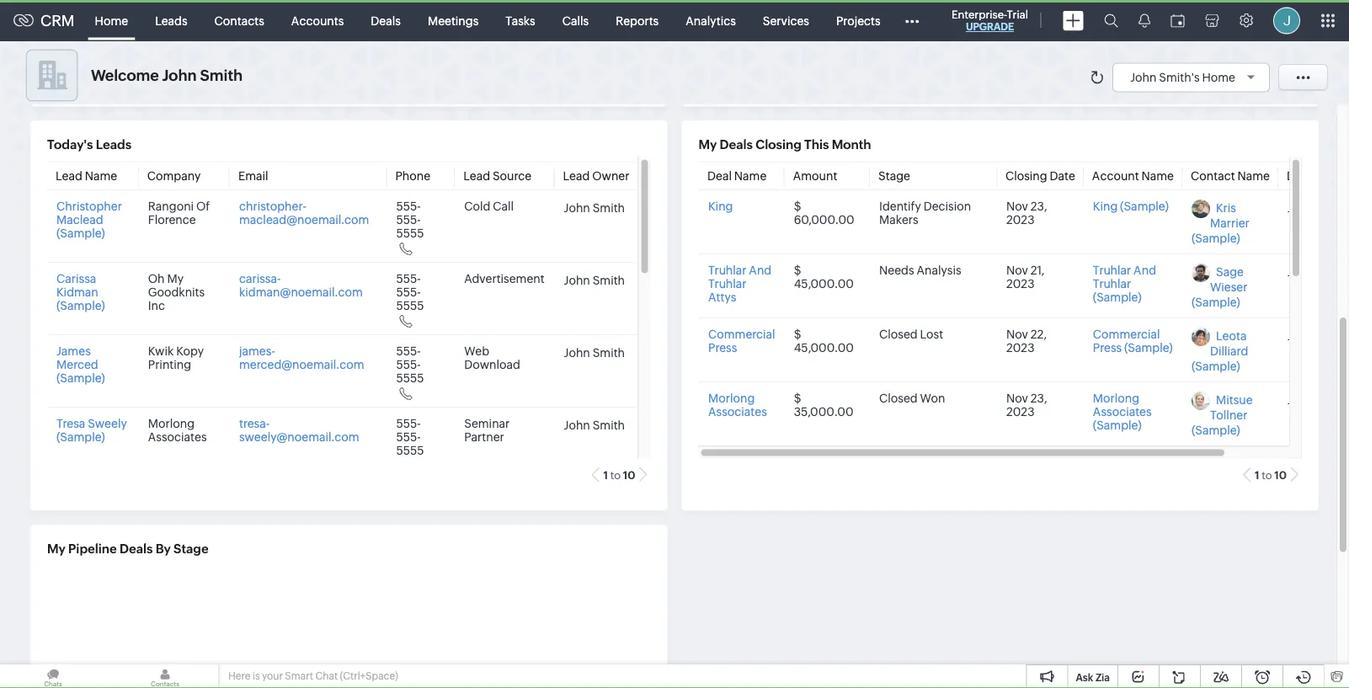 Task type: locate. For each thing, give the bounding box(es) containing it.
morlong inside morlong associates link
[[708, 391, 755, 405]]

2 to from the left
[[1262, 469, 1273, 481]]

1 vertical spatial deals
[[720, 137, 753, 152]]

and for truhlar and truhlar (sample)
[[1134, 263, 1156, 277]]

2 10 from the left
[[1275, 469, 1287, 481]]

2 $ 45,000.00 from the top
[[794, 327, 854, 354]]

press up "morlong associates (sample)"
[[1093, 341, 1122, 354]]

commercial inside commercial press (sample)
[[1093, 327, 1160, 341]]

0 horizontal spatial king
[[708, 199, 733, 213]]

account
[[1092, 169, 1139, 182]]

nov
[[1006, 199, 1028, 213], [1006, 263, 1028, 277], [1006, 327, 1028, 341], [1006, 391, 1028, 405]]

2 vertical spatial my
[[47, 542, 66, 556]]

name for lead name
[[85, 169, 117, 182]]

4 5555 from the top
[[396, 444, 424, 457]]

2 $ from the top
[[794, 263, 801, 277]]

(sample) inside "kris marrier (sample)"
[[1192, 231, 1240, 245]]

morlong down commercial press link
[[708, 391, 755, 405]]

$ right commercial press
[[794, 327, 801, 341]]

0 horizontal spatial deal
[[707, 169, 732, 182]]

owner
[[592, 169, 630, 182], [1314, 169, 1350, 182]]

0 vertical spatial 45,000.00
[[794, 277, 854, 290]]

2 deal from the left
[[1287, 169, 1311, 182]]

press inside commercial press
[[708, 341, 737, 354]]

nov inside nov 21, 2023
[[1006, 263, 1028, 277]]

3 $ from the top
[[794, 327, 801, 341]]

1 vertical spatial leads
[[96, 137, 132, 152]]

nov inside 'nov 22, 2023'
[[1006, 327, 1028, 341]]

3 555- from the top
[[396, 272, 421, 285]]

carissa
[[56, 272, 96, 285]]

45,000.00 for truhlar and truhlar attys
[[794, 277, 854, 290]]

owner for deal owner
[[1314, 169, 1350, 182]]

projects link
[[823, 0, 894, 41]]

closed left lost
[[879, 327, 918, 341]]

4 $ from the top
[[794, 391, 801, 405]]

nov for won
[[1006, 391, 1028, 405]]

deals left by
[[120, 542, 153, 556]]

1 horizontal spatial leads
[[155, 14, 188, 27]]

1
[[604, 469, 608, 481], [1255, 469, 1260, 481]]

23, down closing date link on the top right
[[1031, 199, 1047, 213]]

45,000.00
[[794, 277, 854, 290], [794, 341, 854, 354]]

(sample) inside mitsue tollner (sample)
[[1192, 423, 1240, 437]]

0 horizontal spatial leads
[[96, 137, 132, 152]]

1 press from the left
[[708, 341, 737, 354]]

nov 23, 2023 for morlong
[[1006, 391, 1047, 418]]

king down account at the top right of the page
[[1093, 199, 1118, 213]]

1 23, from the top
[[1031, 199, 1047, 213]]

1 lead from the left
[[56, 169, 82, 182]]

60,000.00
[[794, 213, 854, 226]]

commercial press (sample) link
[[1093, 327, 1173, 354]]

1 vertical spatial closing
[[1005, 169, 1047, 182]]

1 owner from the left
[[592, 169, 630, 182]]

0 horizontal spatial closing
[[756, 137, 802, 152]]

2 555- 555- 5555 from the top
[[396, 272, 424, 312]]

1 horizontal spatial commercial
[[1093, 327, 1160, 341]]

name for account name
[[1142, 169, 1174, 182]]

2023 inside 'nov 22, 2023'
[[1006, 341, 1035, 354]]

1 horizontal spatial 10
[[1275, 469, 1287, 481]]

0 vertical spatial 23,
[[1031, 199, 1047, 213]]

(sample) for mitsue tollner (sample)
[[1192, 423, 1240, 437]]

1 to 10 for today's leads
[[604, 469, 636, 481]]

carissa kidman (sample) link
[[56, 272, 105, 312]]

555- 555- 5555 for carissa- kidman@noemail.com
[[396, 272, 424, 312]]

(sample) for sage wieser (sample)
[[1192, 295, 1240, 309]]

0 vertical spatial closed
[[879, 327, 918, 341]]

king for king link
[[708, 199, 733, 213]]

2 1 from the left
[[1255, 469, 1260, 481]]

2 horizontal spatial associates
[[1093, 405, 1152, 418]]

1 horizontal spatial king
[[1093, 199, 1118, 213]]

2 owner from the left
[[1314, 169, 1350, 182]]

$ inside $ 35,000.00
[[794, 391, 801, 405]]

3 name from the left
[[1142, 169, 1174, 182]]

services link
[[750, 0, 823, 41]]

signals image
[[1139, 13, 1151, 28]]

(sample) inside commercial press (sample)
[[1124, 341, 1173, 354]]

email
[[238, 169, 268, 182]]

name up christopher
[[85, 169, 117, 182]]

2023 for decision
[[1006, 213, 1035, 226]]

1 horizontal spatial to
[[1262, 469, 1273, 481]]

king down deal name link
[[708, 199, 733, 213]]

5555 for kidman@noemail.com
[[396, 299, 424, 312]]

2 horizontal spatial morlong
[[1093, 391, 1140, 405]]

nov 23, 2023 down closing date link on the top right
[[1006, 199, 1047, 226]]

$ down 60,000.00
[[794, 263, 801, 277]]

john smith's home link
[[1131, 70, 1261, 84]]

nov left '22,'
[[1006, 327, 1028, 341]]

morlong associates down commercial press link
[[708, 391, 767, 418]]

my left pipeline
[[47, 542, 66, 556]]

$ down amount link
[[794, 199, 801, 213]]

tasks
[[506, 14, 536, 27]]

identify decision makers
[[879, 199, 971, 226]]

truhlar
[[708, 263, 746, 277], [1093, 263, 1131, 277], [708, 277, 746, 290], [1093, 277, 1131, 290]]

3 nov from the top
[[1006, 327, 1028, 341]]

welcome
[[91, 67, 159, 84]]

meetings
[[428, 14, 479, 27]]

my for my deals closing this month
[[699, 137, 717, 152]]

1 commercial from the left
[[708, 327, 775, 341]]

kidman@noemail.com
[[239, 285, 363, 299]]

leads up the "welcome john smith"
[[155, 14, 188, 27]]

morlong down commercial press (sample) link
[[1093, 391, 1140, 405]]

1 horizontal spatial 1
[[1255, 469, 1260, 481]]

0 vertical spatial leads
[[155, 14, 188, 27]]

0 horizontal spatial stage
[[174, 542, 209, 556]]

kris marrier (sample)
[[1192, 201, 1250, 245]]

1 horizontal spatial my
[[167, 272, 184, 285]]

today's leads
[[47, 137, 132, 152]]

0 horizontal spatial owner
[[592, 169, 630, 182]]

commercial down attys
[[708, 327, 775, 341]]

closing left date
[[1005, 169, 1047, 182]]

1 to from the left
[[611, 469, 621, 481]]

2023 up '22,'
[[1006, 277, 1035, 290]]

john
[[162, 67, 197, 84], [1131, 70, 1157, 84], [564, 200, 590, 214], [1288, 200, 1314, 214], [1288, 264, 1314, 278], [564, 273, 590, 286], [1288, 328, 1314, 342], [564, 345, 590, 359], [1288, 392, 1314, 406], [564, 418, 590, 431]]

deal right contact name link
[[1287, 169, 1311, 182]]

1 horizontal spatial 1 to 10
[[1255, 469, 1287, 481]]

2 name from the left
[[734, 169, 766, 182]]

1 $ from the top
[[794, 199, 801, 213]]

nov left 21,
[[1006, 263, 1028, 277]]

mitsue tollner (sample)
[[1192, 393, 1253, 437]]

sage wieser (sample)
[[1192, 265, 1248, 309]]

to for today's leads
[[611, 469, 621, 481]]

maclead@noemail.com
[[239, 213, 369, 226]]

$ 60,000.00
[[794, 199, 854, 226]]

2023 down nov 21, 2023
[[1006, 341, 1035, 354]]

my up deal name
[[699, 137, 717, 152]]

5555
[[396, 226, 424, 240], [396, 299, 424, 312], [396, 371, 424, 385], [396, 444, 424, 457]]

commercial down truhlar and truhlar (sample) link
[[1093, 327, 1160, 341]]

nov 22, 2023
[[1006, 327, 1047, 354]]

leota dilliard (sample) link
[[1192, 329, 1248, 373]]

(sample) inside leota dilliard (sample)
[[1192, 359, 1240, 373]]

commercial press link
[[708, 327, 775, 354]]

0 vertical spatial $ 45,000.00
[[794, 263, 854, 290]]

partner
[[464, 430, 504, 444]]

lead down "today's"
[[56, 169, 82, 182]]

0 horizontal spatial morlong
[[148, 417, 195, 430]]

morlong for morlong associates link
[[708, 391, 755, 405]]

1 vertical spatial nov 23, 2023
[[1006, 391, 1047, 418]]

king for king (sample)
[[1093, 199, 1118, 213]]

2 commercial from the left
[[1093, 327, 1160, 341]]

ask
[[1076, 672, 1094, 683]]

1 to 10
[[604, 469, 636, 481], [1255, 469, 1287, 481]]

0 horizontal spatial to
[[611, 469, 621, 481]]

lost
[[920, 327, 943, 341]]

0 horizontal spatial my
[[47, 542, 66, 556]]

and for truhlar and truhlar attys
[[749, 263, 771, 277]]

nov 23, 2023
[[1006, 199, 1047, 226], [1006, 391, 1047, 418]]

0 vertical spatial nov 23, 2023
[[1006, 199, 1047, 226]]

(sample) inside "morlong associates (sample)"
[[1093, 418, 1142, 432]]

leads up lead name link
[[96, 137, 132, 152]]

1 horizontal spatial and
[[1134, 263, 1156, 277]]

press
[[708, 341, 737, 354], [1093, 341, 1122, 354]]

4 555- from the top
[[396, 285, 421, 299]]

2 45,000.00 from the top
[[794, 341, 854, 354]]

4 nov from the top
[[1006, 391, 1028, 405]]

1 king from the left
[[708, 199, 733, 213]]

(sample) inside truhlar and truhlar (sample)
[[1093, 290, 1142, 304]]

23, down 'nov 22, 2023'
[[1031, 391, 1047, 405]]

name for contact name
[[1238, 169, 1270, 182]]

555- 555- 5555 for christopher- maclead@noemail.com
[[396, 199, 424, 240]]

1 555- 555- 5555 from the top
[[396, 199, 424, 240]]

0 horizontal spatial morlong associates
[[148, 417, 207, 444]]

(sample) inside sage wieser (sample)
[[1192, 295, 1240, 309]]

0 horizontal spatial 10
[[623, 469, 636, 481]]

2 2023 from the top
[[1006, 277, 1035, 290]]

1 horizontal spatial press
[[1093, 341, 1122, 354]]

45,000.00 down 60,000.00
[[794, 277, 854, 290]]

1 horizontal spatial lead
[[464, 169, 490, 182]]

closing
[[756, 137, 802, 152], [1005, 169, 1047, 182]]

45,000.00 for commercial press
[[794, 341, 854, 354]]

1 closed from the top
[[879, 327, 918, 341]]

to for my deals closing this month
[[1262, 469, 1273, 481]]

22,
[[1031, 327, 1047, 341]]

nov down closing date link on the top right
[[1006, 199, 1028, 213]]

0 vertical spatial stage
[[878, 169, 910, 182]]

$ for king
[[794, 199, 801, 213]]

0 horizontal spatial 1
[[604, 469, 608, 481]]

closing left this
[[756, 137, 802, 152]]

2 king from the left
[[1093, 199, 1118, 213]]

deals up deal name link
[[720, 137, 753, 152]]

my right oh
[[167, 272, 184, 285]]

deals left meetings at top left
[[371, 14, 401, 27]]

2 5555 from the top
[[396, 299, 424, 312]]

1 2023 from the top
[[1006, 213, 1035, 226]]

1 horizontal spatial associates
[[708, 405, 767, 418]]

1 horizontal spatial owner
[[1314, 169, 1350, 182]]

deals
[[371, 14, 401, 27], [720, 137, 753, 152], [120, 542, 153, 556]]

lead
[[56, 169, 82, 182], [464, 169, 490, 182], [563, 169, 590, 182]]

2023 down 'nov 22, 2023'
[[1006, 405, 1035, 418]]

nov 23, 2023 down 'nov 22, 2023'
[[1006, 391, 1047, 418]]

$ 45,000.00 down 60,000.00
[[794, 263, 854, 290]]

2 nov 23, 2023 from the top
[[1006, 391, 1047, 418]]

1 horizontal spatial closing
[[1005, 169, 1047, 182]]

name up king (sample) on the right of page
[[1142, 169, 1174, 182]]

search image
[[1104, 13, 1119, 28]]

and inside 'truhlar and truhlar attys'
[[749, 263, 771, 277]]

1 $ 45,000.00 from the top
[[794, 263, 854, 290]]

23,
[[1031, 199, 1047, 213], [1031, 391, 1047, 405]]

home right smith's
[[1203, 70, 1236, 84]]

2 press from the left
[[1093, 341, 1122, 354]]

$ inside "$ 60,000.00"
[[794, 199, 801, 213]]

1 horizontal spatial deal
[[1287, 169, 1311, 182]]

commercial for commercial press
[[708, 327, 775, 341]]

2023 down closing date
[[1006, 213, 1035, 226]]

1 45,000.00 from the top
[[794, 277, 854, 290]]

press down attys
[[708, 341, 737, 354]]

press for commercial press
[[708, 341, 737, 354]]

crm link
[[13, 12, 75, 29]]

3 555- 555- 5555 from the top
[[396, 344, 424, 385]]

3 2023 from the top
[[1006, 341, 1035, 354]]

contact name link
[[1191, 169, 1270, 182]]

0 vertical spatial my
[[699, 137, 717, 152]]

3 5555 from the top
[[396, 371, 424, 385]]

lead for lead source
[[464, 169, 490, 182]]

0 vertical spatial closing
[[756, 137, 802, 152]]

35,000.00
[[794, 405, 854, 418]]

morlong associates down the printing
[[148, 417, 207, 444]]

deal
[[707, 169, 732, 182], [1287, 169, 1311, 182]]

christopher- maclead@noemail.com link
[[239, 199, 369, 226]]

closing date link
[[1005, 169, 1075, 182]]

2 nov from the top
[[1006, 263, 1028, 277]]

smith
[[200, 67, 243, 84], [593, 200, 625, 214], [1316, 200, 1349, 214], [1316, 264, 1349, 278], [593, 273, 625, 286], [1316, 328, 1349, 342], [593, 345, 625, 359], [1316, 392, 1349, 406], [593, 418, 625, 431]]

2 lead from the left
[[464, 169, 490, 182]]

2 555- from the top
[[396, 213, 421, 226]]

1 name from the left
[[85, 169, 117, 182]]

0 horizontal spatial commercial
[[708, 327, 775, 341]]

stage up identify
[[878, 169, 910, 182]]

and inside truhlar and truhlar (sample)
[[1134, 263, 1156, 277]]

company
[[147, 169, 201, 182]]

name down my deals closing this month at top right
[[734, 169, 766, 182]]

home right crm
[[95, 14, 128, 27]]

4 2023 from the top
[[1006, 405, 1035, 418]]

web download
[[464, 344, 521, 371]]

closed left won
[[879, 391, 918, 405]]

45,000.00 up $ 35,000.00
[[794, 341, 854, 354]]

8 555- from the top
[[396, 430, 421, 444]]

profile element
[[1264, 0, 1311, 41]]

tresa- sweely@noemail.com
[[239, 417, 359, 444]]

stage
[[878, 169, 910, 182], [174, 542, 209, 556]]

nov down 'nov 22, 2023'
[[1006, 391, 1028, 405]]

(sample) inside tresa sweely (sample)
[[56, 430, 105, 444]]

phone link
[[396, 169, 431, 182]]

nov for lost
[[1006, 327, 1028, 341]]

6 555- from the top
[[396, 358, 421, 371]]

1 and from the left
[[749, 263, 771, 277]]

0 horizontal spatial press
[[708, 341, 737, 354]]

deal up king link
[[707, 169, 732, 182]]

and down king (sample) on the right of page
[[1134, 263, 1156, 277]]

0 horizontal spatial deals
[[120, 542, 153, 556]]

identify
[[879, 199, 921, 213]]

1 nov from the top
[[1006, 199, 1028, 213]]

$ right morlong associates link
[[794, 391, 801, 405]]

lead up 'cold'
[[464, 169, 490, 182]]

profile image
[[1274, 7, 1301, 34]]

lead name link
[[56, 169, 117, 182]]

1 horizontal spatial morlong
[[708, 391, 755, 405]]

call
[[493, 199, 514, 213]]

1 vertical spatial 45,000.00
[[794, 341, 854, 354]]

1 1 from the left
[[604, 469, 608, 481]]

0 horizontal spatial lead
[[56, 169, 82, 182]]

1 vertical spatial 23,
[[1031, 391, 1047, 405]]

john smith
[[564, 200, 625, 214], [1288, 200, 1349, 214], [1288, 264, 1349, 278], [564, 273, 625, 286], [1288, 328, 1349, 342], [564, 345, 625, 359], [1288, 392, 1349, 406], [564, 418, 625, 431]]

stage right by
[[174, 542, 209, 556]]

2023 for lost
[[1006, 341, 1035, 354]]

1 vertical spatial my
[[167, 272, 184, 285]]

1 10 from the left
[[623, 469, 636, 481]]

2 1 to 10 from the left
[[1255, 469, 1287, 481]]

associates down commercial press link
[[708, 405, 767, 418]]

(sample)
[[1120, 199, 1169, 213], [56, 226, 105, 240], [1192, 231, 1240, 245], [1093, 290, 1142, 304], [1192, 295, 1240, 309], [56, 299, 105, 312], [1124, 341, 1173, 354], [1192, 359, 1240, 373], [56, 371, 105, 385], [1093, 418, 1142, 432], [1192, 423, 1240, 437], [56, 430, 105, 444]]

and up commercial press link
[[749, 263, 771, 277]]

associates down commercial press (sample) link
[[1093, 405, 1152, 418]]

leota dilliard (sample)
[[1192, 329, 1248, 373]]

accounts link
[[278, 0, 357, 41]]

(sample) for kris marrier (sample)
[[1192, 231, 1240, 245]]

lead right source
[[563, 169, 590, 182]]

$ 45,000.00 for truhlar and truhlar attys
[[794, 263, 854, 290]]

1 vertical spatial closed
[[879, 391, 918, 405]]

morlong
[[708, 391, 755, 405], [1093, 391, 1140, 405], [148, 417, 195, 430]]

2023 inside nov 21, 2023
[[1006, 277, 1035, 290]]

1 horizontal spatial home
[[1203, 70, 1236, 84]]

morlong inside "morlong associates (sample)"
[[1093, 391, 1140, 405]]

press inside commercial press (sample)
[[1093, 341, 1122, 354]]

7 555- from the top
[[396, 417, 421, 430]]

1 nov 23, 2023 from the top
[[1006, 199, 1047, 226]]

$ 45,000.00 up $ 35,000.00
[[794, 327, 854, 354]]

0 horizontal spatial 1 to 10
[[604, 469, 636, 481]]

1 for my deals closing this month
[[1255, 469, 1260, 481]]

makers
[[879, 213, 918, 226]]

0 horizontal spatial home
[[95, 14, 128, 27]]

1 deal from the left
[[707, 169, 732, 182]]

associates right the sweely
[[148, 430, 207, 444]]

3 lead from the left
[[563, 169, 590, 182]]

truhlar up commercial press (sample)
[[1093, 277, 1131, 290]]

name right contact
[[1238, 169, 1270, 182]]

(sample) inside christopher maclead (sample)
[[56, 226, 105, 240]]

1 5555 from the top
[[396, 226, 424, 240]]

search element
[[1094, 0, 1129, 41]]

2 and from the left
[[1134, 263, 1156, 277]]

1 horizontal spatial deals
[[371, 14, 401, 27]]

smith's
[[1159, 70, 1200, 84]]

2 closed from the top
[[879, 391, 918, 405]]

closed won
[[879, 391, 945, 405]]

1 vertical spatial $ 45,000.00
[[794, 327, 854, 354]]

1 1 to 10 from the left
[[604, 469, 636, 481]]

2 23, from the top
[[1031, 391, 1047, 405]]

4 name from the left
[[1238, 169, 1270, 182]]

555- 555- 5555
[[396, 199, 424, 240], [396, 272, 424, 312], [396, 344, 424, 385], [396, 417, 424, 457]]

nov for decision
[[1006, 199, 1028, 213]]

leota
[[1216, 329, 1247, 342]]

2 horizontal spatial lead
[[563, 169, 590, 182]]

0 horizontal spatial and
[[749, 263, 771, 277]]

morlong down the printing
[[148, 417, 195, 430]]

christopher maclead (sample) link
[[56, 199, 122, 240]]

cold call
[[464, 199, 514, 213]]

2 horizontal spatial my
[[699, 137, 717, 152]]

maclead
[[56, 213, 103, 226]]



Task type: describe. For each thing, give the bounding box(es) containing it.
seminar partner
[[464, 417, 510, 444]]

my deals closing this month
[[699, 137, 872, 152]]

download
[[464, 358, 521, 371]]

associates for morlong associates link
[[708, 405, 767, 418]]

5 555- from the top
[[396, 344, 421, 358]]

lead owner
[[563, 169, 630, 182]]

0 horizontal spatial associates
[[148, 430, 207, 444]]

lead for lead name
[[56, 169, 82, 182]]

king (sample) link
[[1093, 199, 1169, 213]]

my for my pipeline deals by stage
[[47, 542, 66, 556]]

carissa- kidman@noemail.com link
[[239, 272, 363, 299]]

create menu element
[[1053, 0, 1094, 41]]

kopy
[[176, 344, 204, 358]]

company link
[[147, 169, 201, 182]]

your
[[262, 671, 283, 682]]

needs analysis
[[879, 263, 961, 277]]

truhlar up attys
[[708, 263, 746, 277]]

this
[[805, 137, 829, 152]]

truhlar up commercial press link
[[708, 277, 746, 290]]

calls link
[[549, 0, 603, 41]]

(sample) for james merced (sample)
[[56, 371, 105, 385]]

lead owner link
[[563, 169, 630, 182]]

sweely@noemail.com
[[239, 430, 359, 444]]

nov 23, 2023 for king
[[1006, 199, 1047, 226]]

associates for morlong associates (sample) link
[[1093, 405, 1152, 418]]

owner for lead owner
[[592, 169, 630, 182]]

10 for today's leads
[[623, 469, 636, 481]]

closed for closed lost
[[879, 327, 918, 341]]

(ctrl+space)
[[340, 671, 398, 682]]

christopher maclead (sample)
[[56, 199, 122, 240]]

Other Modules field
[[894, 7, 931, 34]]

(sample) for christopher maclead (sample)
[[56, 226, 105, 240]]

create menu image
[[1063, 11, 1084, 31]]

upgrade
[[966, 21, 1014, 32]]

crm
[[40, 12, 75, 29]]

zia
[[1096, 672, 1110, 683]]

attys
[[708, 290, 736, 304]]

23, for morlong associates (sample)
[[1031, 391, 1047, 405]]

deal for deal owner
[[1287, 169, 1311, 182]]

merced@noemail.com
[[239, 358, 364, 371]]

james-
[[239, 344, 275, 358]]

1 horizontal spatial stage
[[878, 169, 910, 182]]

contacts image
[[112, 665, 218, 688]]

$ 45,000.00 for commercial press
[[794, 327, 854, 354]]

seminar
[[464, 417, 510, 430]]

deal owner
[[1287, 169, 1350, 182]]

lead source
[[464, 169, 532, 182]]

deal for deal name
[[707, 169, 732, 182]]

sweely
[[88, 417, 127, 430]]

tasks link
[[492, 0, 549, 41]]

23, for king (sample)
[[1031, 199, 1047, 213]]

king link
[[708, 199, 733, 213]]

today's
[[47, 137, 93, 152]]

contact
[[1191, 169, 1235, 182]]

calls
[[563, 14, 589, 27]]

(sample) for commercial press (sample)
[[1124, 341, 1173, 354]]

rangoni
[[148, 199, 194, 213]]

analytics link
[[672, 0, 750, 41]]

kwik
[[148, 344, 174, 358]]

florence
[[148, 213, 196, 226]]

closed for closed won
[[879, 391, 918, 405]]

morlong for morlong associates (sample) link
[[1093, 391, 1140, 405]]

sage wieser (sample) link
[[1192, 265, 1248, 309]]

john smith's home
[[1131, 70, 1236, 84]]

christopher-
[[239, 199, 307, 213]]

deal name
[[707, 169, 766, 182]]

deal name link
[[707, 169, 766, 182]]

5555 for maclead@noemail.com
[[396, 226, 424, 240]]

calendar image
[[1171, 14, 1185, 27]]

contacts
[[214, 14, 264, 27]]

truhlar and truhlar (sample) link
[[1093, 263, 1156, 304]]

tresa sweely (sample) link
[[56, 417, 127, 444]]

(sample) for morlong associates (sample)
[[1093, 418, 1142, 432]]

source
[[493, 169, 532, 182]]

trial
[[1007, 8, 1029, 21]]

tresa sweely (sample)
[[56, 417, 127, 444]]

carissa- kidman@noemail.com
[[239, 272, 363, 299]]

morlong associates (sample) link
[[1093, 391, 1152, 432]]

welcome john smith
[[91, 67, 243, 84]]

2023 for analysis
[[1006, 277, 1035, 290]]

commercial for commercial press (sample)
[[1093, 327, 1160, 341]]

4 555- 555- 5555 from the top
[[396, 417, 424, 457]]

nov 21, 2023
[[1006, 263, 1045, 290]]

commercial press
[[708, 327, 775, 354]]

needs
[[879, 263, 914, 277]]

closing date
[[1005, 169, 1075, 182]]

home link
[[81, 0, 142, 41]]

james merced (sample) link
[[56, 344, 105, 385]]

0 vertical spatial home
[[95, 14, 128, 27]]

1 vertical spatial home
[[1203, 70, 1236, 84]]

2 vertical spatial deals
[[120, 542, 153, 556]]

smart
[[285, 671, 313, 682]]

month
[[832, 137, 872, 152]]

leads link
[[142, 0, 201, 41]]

(sample) for tresa sweely (sample)
[[56, 430, 105, 444]]

decision
[[924, 199, 971, 213]]

555- 555- 5555 for james- merced@noemail.com
[[396, 344, 424, 385]]

meetings link
[[414, 0, 492, 41]]

$ for truhlar and truhlar attys
[[794, 263, 801, 277]]

king (sample)
[[1093, 199, 1169, 213]]

my inside oh my goodknits inc
[[167, 272, 184, 285]]

1 horizontal spatial morlong associates
[[708, 391, 767, 418]]

lead for lead owner
[[563, 169, 590, 182]]

1 555- from the top
[[396, 199, 421, 213]]

(sample) for leota dilliard (sample)
[[1192, 359, 1240, 373]]

christopher
[[56, 199, 122, 213]]

truhlar down king (sample) on the right of page
[[1093, 263, 1131, 277]]

2 horizontal spatial deals
[[720, 137, 753, 152]]

account name link
[[1092, 169, 1174, 182]]

deal owner link
[[1287, 169, 1350, 182]]

0 vertical spatial deals
[[371, 14, 401, 27]]

truhlar and truhlar attys
[[708, 263, 771, 304]]

1 vertical spatial stage
[[174, 542, 209, 556]]

1 to 10 for my deals closing this month
[[1255, 469, 1287, 481]]

tresa-
[[239, 417, 270, 430]]

printing
[[148, 358, 191, 371]]

kwik kopy printing
[[148, 344, 204, 371]]

kris marrier (sample) link
[[1192, 201, 1250, 245]]

won
[[920, 391, 945, 405]]

$ for commercial press
[[794, 327, 801, 341]]

10 for my deals closing this month
[[1275, 469, 1287, 481]]

here is your smart chat (ctrl+space)
[[228, 671, 398, 682]]

merced
[[56, 358, 98, 371]]

web
[[464, 344, 489, 358]]

5555 for merced@noemail.com
[[396, 371, 424, 385]]

my pipeline deals by stage
[[47, 542, 209, 556]]

chats image
[[0, 665, 106, 688]]

nov for analysis
[[1006, 263, 1028, 277]]

stage link
[[878, 169, 910, 182]]

2023 for won
[[1006, 405, 1035, 418]]

accounts
[[291, 14, 344, 27]]

name for deal name
[[734, 169, 766, 182]]

press for commercial press (sample)
[[1093, 341, 1122, 354]]

1 for today's leads
[[604, 469, 608, 481]]

carissa kidman (sample)
[[56, 272, 105, 312]]

$ for morlong associates
[[794, 391, 801, 405]]

james merced (sample)
[[56, 344, 105, 385]]

signals element
[[1129, 0, 1161, 41]]

(sample) for carissa kidman (sample)
[[56, 299, 105, 312]]

services
[[763, 14, 810, 27]]

amount link
[[793, 169, 837, 182]]

james- merced@noemail.com
[[239, 344, 364, 371]]

leads inside 'link'
[[155, 14, 188, 27]]



Task type: vqa. For each thing, say whether or not it's contained in the screenshot.


